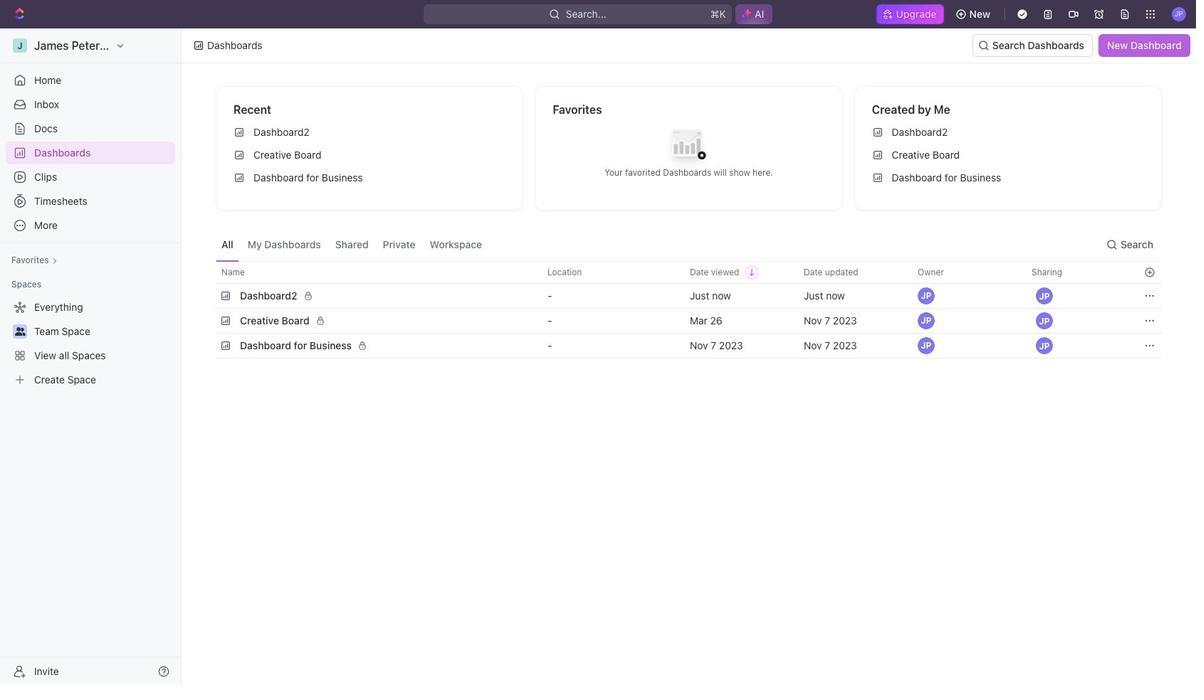 Task type: locate. For each thing, give the bounding box(es) containing it.
row
[[216, 261, 1162, 284], [216, 282, 1162, 310], [216, 307, 1162, 335], [216, 332, 1162, 360]]

2 row from the top
[[216, 282, 1162, 310]]

tab list
[[216, 228, 488, 261]]

no favorited dashboards image
[[660, 119, 717, 176]]

table
[[216, 261, 1162, 360]]

tree
[[6, 296, 175, 392]]

james peterson, , element
[[918, 288, 935, 305], [1036, 288, 1053, 305], [918, 313, 935, 330], [1036, 313, 1053, 330], [918, 337, 935, 355], [1036, 337, 1053, 355]]



Task type: vqa. For each thing, say whether or not it's contained in the screenshot.
third row from the top of the page
yes



Task type: describe. For each thing, give the bounding box(es) containing it.
3 row from the top
[[216, 307, 1162, 335]]

james peterson's workspace, , element
[[13, 38, 27, 53]]

4 row from the top
[[216, 332, 1162, 360]]

1 row from the top
[[216, 261, 1162, 284]]

tree inside sidebar navigation
[[6, 296, 175, 392]]

sidebar navigation
[[0, 28, 184, 686]]

user group image
[[15, 328, 25, 336]]



